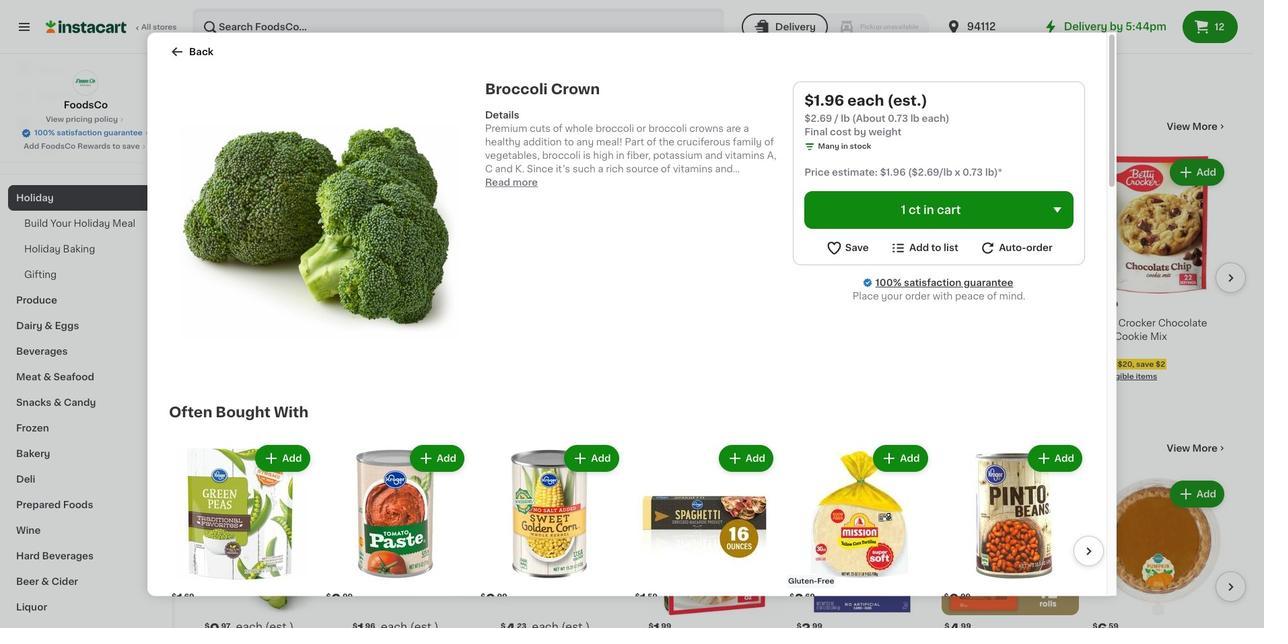 Task type: locate. For each thing, give the bounding box(es) containing it.
1 vertical spatial ct
[[431, 489, 441, 499]]

$1.96 left ($2.69/lb
[[880, 167, 906, 176]]

and up added
[[715, 164, 733, 173]]

1 horizontal spatial $1.96
[[880, 167, 906, 176]]

satisfaction
[[57, 129, 102, 137], [904, 277, 961, 287]]

0 vertical spatial satisfaction
[[57, 129, 102, 137]]

ct left cart
[[909, 204, 921, 215]]

cost down /
[[830, 127, 852, 136]]

your up holiday baking
[[50, 219, 71, 228]]

2 $ 4 99 from the left
[[945, 300, 971, 314]]

are
[[726, 123, 741, 133]]

0 horizontal spatial weight
[[445, 522, 470, 530]]

ritz original flavor crackers, 1 box
[[202, 318, 337, 341]]

your
[[50, 219, 71, 228], [244, 441, 278, 455]]

0 vertical spatial more
[[513, 177, 538, 186]]

0 horizontal spatial meal
[[112, 219, 135, 228]]

1 vertical spatial more
[[604, 191, 628, 200]]

2 horizontal spatial 0
[[949, 592, 959, 606]]

1 $ 0 99 from the left
[[326, 592, 353, 606]]

of right cuts
[[553, 123, 563, 133]]

0 horizontal spatial 100%
[[34, 129, 55, 137]]

0 vertical spatial by
[[1110, 22, 1123, 32]]

more down perfect
[[604, 191, 628, 200]]

delivery by 5:44pm link
[[1043, 19, 1167, 35]]

in inside premium cuts of whole broccoli or broccoli crowns are a healthy addition to any meal! part of the cruciferous family of vegetables, broccoli is high in fiber, potassium and vitamins a, c and k. since it's such a rich source of vitamins and minerals, broccoli is a perfect pick as a side dish, or added to a salad. keep reading for more broccoli nutrition facts and tips.
[[616, 150, 624, 160]]

0 horizontal spatial build
[[24, 219, 48, 228]]

0 horizontal spatial vitamins
[[673, 164, 713, 173]]

is up reading
[[571, 177, 579, 186]]

1 horizontal spatial 4
[[950, 300, 960, 314]]

in up rich
[[616, 150, 624, 160]]

0 vertical spatial meal
[[112, 219, 135, 228]]

build your holiday meal link down with
[[202, 440, 378, 456]]

by down 1 ct
[[434, 522, 443, 530]]

1 horizontal spatial build
[[202, 441, 240, 455]]

17.5
[[1090, 345, 1104, 352]]

1 horizontal spatial 0
[[486, 592, 496, 606]]

69 inside $ 1 69
[[184, 593, 194, 600]]

1 vertical spatial or
[[717, 177, 727, 186]]

guarantee down policy
[[104, 129, 143, 137]]

&
[[45, 321, 52, 331], [43, 372, 51, 382], [54, 398, 62, 407], [41, 577, 49, 586]]

0 horizontal spatial more
[[513, 177, 538, 186]]

1 vertical spatial save
[[1136, 361, 1154, 368]]

0 vertical spatial final
[[805, 127, 828, 136]]

69
[[1108, 301, 1118, 308], [184, 593, 194, 600], [805, 593, 815, 600]]

dairy & eggs
[[16, 321, 79, 331]]

a down high
[[598, 164, 604, 173]]

1 horizontal spatial order
[[1026, 243, 1053, 252]]

delivery inside button
[[775, 22, 816, 32]]

ct
[[909, 204, 921, 215], [431, 489, 441, 499]]

policy
[[94, 116, 118, 123]]

100% up your at the right of page
[[876, 277, 902, 287]]

in left cart
[[924, 204, 934, 215]]

by up stock
[[854, 127, 866, 136]]

again
[[68, 92, 95, 101]]

$1.96 inside $1.96 each (est.) $2.69 / lb (about 0.73 lb each) final cost by weight
[[805, 93, 844, 107]]

0 vertical spatial $1.96
[[805, 93, 844, 107]]

1 vertical spatial build your holiday meal link
[[202, 440, 378, 456]]

0 vertical spatial save
[[122, 143, 140, 150]]

1 view more from the top
[[1167, 122, 1218, 131]]

2 vertical spatial 0.73
[[431, 510, 447, 518]]

lb down "(est.)"
[[911, 113, 920, 123]]

0 horizontal spatial 100% satisfaction guarantee
[[34, 129, 143, 137]]

$1.96 up $2.69
[[805, 93, 844, 107]]

& inside "link"
[[45, 321, 52, 331]]

box
[[208, 332, 226, 341]]

build down often bought with
[[202, 441, 240, 455]]

item carousel region containing 4
[[202, 151, 1246, 419]]

100% satisfaction guarantee down view pricing policy link
[[34, 129, 143, 137]]

oz
[[1106, 345, 1114, 352]]

0 horizontal spatial build your holiday meal
[[24, 219, 135, 228]]

guarantee up peace
[[964, 277, 1013, 287]]

or
[[637, 123, 646, 133], [717, 177, 727, 186]]

chocolate up family
[[376, 318, 425, 328]]

0 horizontal spatial 4
[[358, 300, 368, 314]]

4 down '100% satisfaction guarantee' link
[[950, 300, 960, 314]]

ct inside field
[[909, 204, 921, 215]]

holiday up gifting
[[24, 244, 61, 254]]

0 vertical spatial 100% satisfaction guarantee
[[34, 129, 143, 137]]

0.73 left lbs
[[431, 510, 447, 518]]

delivery for delivery by 5:44pm
[[1064, 22, 1107, 32]]

1 horizontal spatial in
[[841, 142, 848, 149]]

1 vertical spatial beverages
[[42, 551, 94, 561]]

1 more from the top
[[1193, 122, 1218, 131]]

0.73
[[888, 113, 908, 123], [963, 167, 983, 176], [431, 510, 447, 518]]

$
[[353, 301, 358, 308], [945, 301, 950, 308], [172, 593, 177, 600], [326, 593, 331, 600], [481, 593, 486, 600], [635, 593, 640, 600], [790, 593, 795, 600], [944, 593, 949, 600]]

1 ct in cart
[[901, 204, 961, 215]]

$ 4 99 down '100% satisfaction guarantee' link
[[945, 300, 971, 314]]

chocolate up the mix​
[[1158, 318, 1207, 328]]

k.
[[515, 164, 525, 173]]

weight down (about
[[869, 127, 902, 136]]

cost down about
[[415, 522, 432, 530]]

x
[[955, 167, 960, 176]]

a up tips.
[[485, 191, 491, 200]]

1 vertical spatial meal
[[342, 441, 378, 455]]

0 horizontal spatial delivery
[[775, 22, 816, 32]]

delivery
[[1064, 22, 1107, 32], [775, 22, 816, 32]]

0 vertical spatial ct
[[909, 204, 921, 215]]

1 horizontal spatial by
[[854, 127, 866, 136]]

0 vertical spatial vitamins
[[725, 150, 765, 160]]

view for build your holiday meal
[[1167, 444, 1190, 453]]

$ inside $ 2 69
[[790, 593, 795, 600]]

prepared foods
[[16, 500, 93, 510]]

1 horizontal spatial meal
[[342, 441, 378, 455]]

high
[[593, 150, 614, 160]]

& for dairy
[[45, 321, 52, 331]]

buy it again link
[[8, 83, 164, 110]]

$ 1 59
[[635, 592, 658, 606]]

& right the beer on the left bottom of page
[[41, 577, 49, 586]]

2 more from the top
[[1193, 444, 1218, 453]]

with
[[933, 291, 953, 300]]

of left the mind. at top
[[987, 291, 997, 300]]

1 vertical spatial more
[[1193, 444, 1218, 453]]

on
[[202, 119, 224, 133]]

1 vertical spatial $1.96
[[880, 167, 906, 176]]

foodsco up view pricing policy link
[[64, 100, 108, 110]]

facts
[[714, 191, 738, 200]]

meal!
[[596, 137, 623, 146]]

foodsco down recipes
[[41, 143, 76, 150]]

more for build your holiday meal
[[1193, 444, 1218, 453]]

0 horizontal spatial $ 0 99
[[326, 592, 353, 606]]

item carousel region containing 1 ct
[[202, 472, 1246, 628]]

about
[[406, 510, 429, 518]]

0 horizontal spatial in
[[616, 150, 624, 160]]

1 chocolate from the left
[[376, 318, 425, 328]]

vitamins
[[725, 150, 765, 160], [673, 164, 713, 173]]

view pricing policy
[[46, 116, 118, 123]]

lb right /
[[841, 113, 850, 123]]

1 horizontal spatial $ 0 99
[[481, 592, 507, 606]]

to left "list"
[[931, 243, 941, 252]]

0 horizontal spatial lb
[[841, 113, 850, 123]]

2 horizontal spatial 0.73
[[963, 167, 983, 176]]

0.73 down "(est.)"
[[888, 113, 908, 123]]

save up the items in the right of the page
[[1136, 361, 1154, 368]]

0 vertical spatial guarantee
[[104, 129, 143, 137]]

shop
[[38, 65, 63, 74]]

product group
[[202, 156, 339, 398], [350, 156, 487, 398], [498, 156, 635, 398], [646, 156, 783, 412], [794, 156, 931, 396], [942, 156, 1079, 398], [1090, 156, 1227, 382], [169, 442, 313, 628], [323, 442, 467, 628], [478, 442, 622, 628], [632, 442, 776, 628], [787, 442, 931, 628], [941, 442, 1085, 628], [202, 478, 339, 628], [350, 478, 487, 628], [498, 478, 635, 628], [646, 478, 783, 628], [794, 478, 931, 628], [942, 478, 1079, 628], [1090, 478, 1227, 628]]

1 vertical spatial is
[[571, 177, 579, 186]]

save
[[845, 243, 869, 252]]

rich
[[606, 164, 624, 173]]

100%
[[34, 129, 55, 137], [876, 277, 902, 287]]

1 horizontal spatial 100%
[[876, 277, 902, 287]]

to left the "any"
[[564, 137, 574, 146]]

100% down recipes
[[34, 129, 55, 137]]

item carousel region
[[202, 151, 1246, 419], [150, 436, 1104, 628], [202, 472, 1246, 628]]

read more button
[[485, 175, 538, 188]]

to
[[564, 137, 574, 146], [112, 143, 120, 150], [762, 177, 772, 186], [931, 243, 941, 252]]

1 vertical spatial final
[[395, 522, 414, 530]]

vitamins down family
[[725, 150, 765, 160]]

100% satisfaction guarantee up with
[[876, 277, 1013, 287]]

1 horizontal spatial delivery
[[1064, 22, 1107, 32]]

foodsco logo image
[[73, 70, 99, 96]]

by left 5:44pm
[[1110, 22, 1123, 32]]

0 vertical spatial is
[[583, 150, 591, 160]]

2 view more link from the top
[[1167, 441, 1227, 455]]

auto-order button
[[980, 239, 1053, 256]]

0 horizontal spatial 0
[[331, 592, 341, 606]]

2 horizontal spatial $ 0 99
[[944, 592, 971, 606]]

view more link for on sale now
[[1167, 120, 1227, 133]]

0 horizontal spatial 0.73
[[431, 510, 447, 518]]

1 horizontal spatial chocolate
[[1158, 318, 1207, 328]]

final down about
[[395, 522, 414, 530]]

1 horizontal spatial save
[[1136, 361, 1154, 368]]

1 horizontal spatial is
[[583, 150, 591, 160]]

oreo
[[350, 318, 374, 328]]

is
[[583, 150, 591, 160], [571, 177, 579, 186]]

build your holiday meal
[[24, 219, 135, 228], [202, 441, 378, 455]]

holiday down with
[[281, 441, 339, 455]]

0
[[331, 592, 341, 606], [486, 592, 496, 606], [949, 592, 959, 606]]

broccoli down as
[[631, 191, 669, 200]]

1 view more link from the top
[[1167, 120, 1227, 133]]

ct up 'about 0.73 lbs final cost by weight'
[[431, 489, 441, 499]]

1 vertical spatial build your holiday meal
[[202, 441, 378, 455]]

beverages down dairy & eggs on the left bottom of the page
[[16, 347, 68, 356]]

1 ct in cart field
[[805, 191, 1074, 228]]

healthy
[[485, 137, 521, 146]]

is down the "any"
[[583, 150, 591, 160]]

99
[[369, 301, 379, 308], [961, 301, 971, 308], [343, 593, 353, 600], [497, 593, 507, 600], [961, 593, 971, 600]]

instacart logo image
[[46, 19, 127, 35]]

0 vertical spatial view more
[[1167, 122, 1218, 131]]

flavor
[[262, 318, 290, 328]]

1 horizontal spatial final
[[805, 127, 828, 136]]

broccoli down since
[[530, 177, 569, 186]]

4 up "oreo"
[[358, 300, 368, 314]]

& right meat
[[43, 372, 51, 382]]

more for on sale now
[[1193, 122, 1218, 131]]

1 vertical spatial 100%
[[876, 277, 902, 287]]

0 horizontal spatial satisfaction
[[57, 129, 102, 137]]

lists
[[38, 145, 61, 155]]

price
[[805, 167, 830, 176]]

1 vertical spatial guarantee
[[964, 277, 1013, 287]]

in left stock
[[841, 142, 848, 149]]

0 vertical spatial build your holiday meal link
[[8, 211, 164, 236]]

save button
[[826, 239, 869, 256]]

it's
[[556, 164, 570, 173]]

69 inside 3 69
[[1108, 301, 1118, 308]]

weight down lbs
[[445, 522, 470, 530]]

each)
[[922, 113, 950, 123]]

meat & seafood link
[[8, 364, 164, 390]]

& for beer
[[41, 577, 49, 586]]

your
[[881, 291, 903, 300]]

holiday down lists
[[16, 193, 54, 203]]

rewards
[[77, 143, 111, 150]]

build your holiday meal up "baking"
[[24, 219, 135, 228]]

often bought with
[[169, 405, 309, 419]]

satisfaction down pricing
[[57, 129, 102, 137]]

addition
[[523, 137, 562, 146]]

ritz
[[202, 318, 220, 328]]

build your holiday meal down with
[[202, 441, 378, 455]]

0 vertical spatial cost
[[830, 127, 852, 136]]

by inside $1.96 each (est.) $2.69 / lb (about 0.73 lb each) final cost by weight
[[854, 127, 866, 136]]

$ 0 99
[[326, 592, 353, 606], [481, 592, 507, 606], [944, 592, 971, 606]]

0 horizontal spatial $1.96
[[805, 93, 844, 107]]

a right as
[[662, 177, 668, 186]]

save right rewards
[[122, 143, 140, 150]]

1 horizontal spatial or
[[717, 177, 727, 186]]

and down cruciferous
[[705, 150, 723, 160]]

broccoli up the the
[[649, 123, 687, 133]]

original
[[223, 318, 259, 328]]

price estimate: $1.96 ($2.69/lb x 0.73 lb)*
[[805, 167, 1002, 176]]

guarantee
[[104, 129, 143, 137], [964, 277, 1013, 287]]

1 horizontal spatial build your holiday meal
[[202, 441, 378, 455]]

1 vertical spatial view more link
[[1167, 441, 1227, 455]]

0 vertical spatial 0.73
[[888, 113, 908, 123]]

& for meat
[[43, 372, 51, 382]]

and down added
[[740, 191, 758, 200]]

weight inside 'about 0.73 lbs final cost by weight'
[[445, 522, 470, 530]]

2 chocolate from the left
[[1158, 318, 1207, 328]]

view more for on sale now
[[1167, 122, 1218, 131]]

satisfaction up 'place your order with peace of mind.'
[[904, 277, 961, 287]]

0 horizontal spatial guarantee
[[104, 129, 143, 137]]

0 horizontal spatial 69
[[184, 593, 194, 600]]

1 horizontal spatial lb
[[911, 113, 920, 123]]

0 horizontal spatial is
[[571, 177, 579, 186]]

1 vertical spatial your
[[244, 441, 278, 455]]

final inside 'about 0.73 lbs final cost by weight'
[[395, 522, 414, 530]]

$4.23 each (estimated) element
[[498, 620, 635, 628]]

0 vertical spatial build
[[24, 219, 48, 228]]

1 vertical spatial 100% satisfaction guarantee
[[876, 277, 1013, 287]]

build up holiday baking
[[24, 219, 48, 228]]

0 vertical spatial 100%
[[34, 129, 55, 137]]

$ 4 99 up "oreo"
[[353, 300, 379, 314]]

69 inside $ 2 69
[[805, 593, 815, 600]]

1 vertical spatial weight
[[445, 522, 470, 530]]

2 view more from the top
[[1167, 444, 1218, 453]]

lb
[[841, 113, 850, 123], [911, 113, 920, 123]]

broccoli
[[485, 81, 548, 96]]

delivery by 5:44pm
[[1064, 22, 1167, 32]]

or up the "part"
[[637, 123, 646, 133]]

beverages
[[16, 347, 68, 356], [42, 551, 94, 561]]

2 vertical spatial in
[[924, 204, 934, 215]]

read more
[[485, 177, 538, 186]]

$ 2 69
[[790, 592, 815, 606]]

1 horizontal spatial cost
[[830, 127, 852, 136]]

hard beverages
[[16, 551, 94, 561]]

$0.97 each (estimated) element
[[202, 620, 339, 628]]

1 vertical spatial satisfaction
[[904, 277, 961, 287]]

or up "facts"
[[717, 177, 727, 186]]

sale
[[227, 119, 259, 133]]

hard beverages link
[[8, 543, 164, 569]]

0.73 inside 'about 0.73 lbs final cost by weight'
[[431, 510, 447, 518]]

0 vertical spatial order
[[1026, 243, 1053, 252]]

vitamins up dish,
[[673, 164, 713, 173]]

2 $ 0 99 from the left
[[481, 592, 507, 606]]

beverages up cider on the bottom of page
[[42, 551, 94, 561]]

more down k.
[[513, 177, 538, 186]]

estimate:
[[832, 167, 878, 176]]

chocolate inside betty crocker chocolate chip cookie mix​ 17.5 oz
[[1158, 318, 1207, 328]]

a right are
[[743, 123, 749, 133]]

2 lb from the left
[[911, 113, 920, 123]]

1 horizontal spatial 0.73
[[888, 113, 908, 123]]

& for snacks
[[54, 398, 62, 407]]

side
[[670, 177, 690, 186]]

build your holiday meal link up "baking"
[[8, 211, 164, 236]]

1 vertical spatial in
[[616, 150, 624, 160]]

& left "candy"
[[54, 398, 62, 407]]

1 vertical spatial by
[[854, 127, 866, 136]]

free
[[817, 577, 834, 585]]

2 horizontal spatial in
[[924, 204, 934, 215]]

weight inside $1.96 each (est.) $2.69 / lb (about 0.73 lb each) final cost by weight
[[869, 127, 902, 136]]

broccoli up it's
[[542, 150, 581, 160]]

0 horizontal spatial chocolate
[[376, 318, 425, 328]]

3 $ 0 99 from the left
[[944, 592, 971, 606]]

cider
[[51, 577, 78, 586]]

your down bought
[[244, 441, 278, 455]]

0.73 right 'x' on the right top of the page
[[963, 167, 983, 176]]

it
[[59, 92, 66, 101]]

0 horizontal spatial final
[[395, 522, 414, 530]]

save inside spend $20, save $2 see eligible items
[[1136, 361, 1154, 368]]

0 horizontal spatial build your holiday meal link
[[8, 211, 164, 236]]

ct inside item carousel region
[[431, 489, 441, 499]]

see
[[1090, 373, 1104, 380]]

reading
[[550, 191, 586, 200]]

& left eggs
[[45, 321, 52, 331]]

0 vertical spatial view more link
[[1167, 120, 1227, 133]]

holiday up holiday baking link
[[74, 219, 110, 228]]

final down $2.69
[[805, 127, 828, 136]]

in inside 1 ct in cart field
[[924, 204, 934, 215]]

1 horizontal spatial weight
[[869, 127, 902, 136]]

None search field
[[193, 8, 724, 46]]



Task type: describe. For each thing, give the bounding box(es) containing it.
1 vertical spatial foodsco
[[41, 143, 76, 150]]

pricing
[[66, 116, 92, 123]]

1 lb from the left
[[841, 113, 850, 123]]

recipes
[[38, 118, 77, 128]]

1 inside field
[[901, 204, 906, 215]]

0 vertical spatial beverages
[[16, 347, 68, 356]]

$1.96 each (est.) $2.69 / lb (about 0.73 lb each) final cost by weight
[[805, 93, 950, 136]]

lb)*
[[985, 167, 1002, 176]]

1 4 from the left
[[358, 300, 368, 314]]

view pricing policy link
[[46, 114, 126, 125]]

details
[[485, 110, 519, 119]]

cookie
[[1115, 332, 1148, 341]]

broccoli up meal!
[[596, 123, 634, 133]]

mind.
[[999, 291, 1026, 300]]

more inside button
[[513, 177, 538, 186]]

build your holiday meal link for build your holiday meal's view more link
[[202, 440, 378, 456]]

peace
[[955, 291, 985, 300]]

of left the the
[[647, 137, 656, 146]]

view more for build your holiday meal
[[1167, 444, 1218, 453]]

about 0.73 lbs final cost by weight
[[395, 510, 470, 530]]

foodsco link
[[64, 70, 108, 112]]

chocolate inside "oreo chocolate sandwich cookies, family size"
[[376, 318, 425, 328]]

for
[[588, 191, 601, 200]]

buy it again
[[38, 92, 95, 101]]

order inside button
[[1026, 243, 1053, 252]]

2
[[795, 592, 804, 606]]

gifting link
[[8, 262, 164, 287]]

part
[[625, 137, 644, 146]]

to right added
[[762, 177, 772, 186]]

product group containing 2
[[787, 442, 931, 628]]

holiday baking link
[[8, 236, 164, 262]]

view for on sale now
[[1167, 122, 1190, 131]]

bought
[[216, 405, 270, 419]]

shop link
[[8, 56, 164, 83]]

cuts
[[530, 123, 551, 133]]

to right rewards
[[112, 143, 120, 150]]

stock
[[850, 142, 871, 149]]

1 ct
[[424, 489, 441, 499]]

1 vertical spatial order
[[905, 291, 930, 300]]

holiday baking
[[24, 244, 95, 254]]

oreo chocolate sandwich cookies, family size
[[350, 318, 473, 341]]

broccoli crown image
[[180, 92, 460, 372]]

foods
[[63, 500, 93, 510]]

seafood
[[54, 372, 94, 382]]

pick
[[627, 177, 646, 186]]

minerals,
[[485, 177, 528, 186]]

dairy & eggs link
[[8, 313, 164, 339]]

perfect
[[589, 177, 624, 186]]

$ 1 69
[[172, 592, 194, 606]]

1 horizontal spatial guarantee
[[964, 277, 1013, 287]]

0 vertical spatial in
[[841, 142, 848, 149]]

guarantee inside button
[[104, 129, 143, 137]]

often
[[169, 405, 212, 419]]

$ inside $ 1 69
[[172, 593, 177, 600]]

94112
[[967, 22, 996, 32]]

produce
[[16, 296, 57, 305]]

1 vertical spatial 0.73
[[963, 167, 983, 176]]

spend
[[1091, 361, 1116, 368]]

size
[[427, 332, 446, 341]]

item carousel region for on sale now
[[202, 151, 1246, 419]]

1 inside ritz original flavor crackers, 1 box
[[202, 332, 206, 341]]

1 horizontal spatial 100% satisfaction guarantee
[[876, 277, 1013, 287]]

$ inside $ 1 59
[[635, 593, 640, 600]]

holiday link
[[8, 185, 164, 211]]

tips.
[[485, 204, 505, 213]]

candy
[[64, 398, 96, 407]]

(about
[[852, 113, 886, 123]]

dish,
[[692, 177, 715, 186]]

a,
[[767, 150, 777, 160]]

(est.)
[[887, 93, 928, 107]]

0 vertical spatial your
[[50, 219, 71, 228]]

spend $20, save $2 see eligible items
[[1090, 361, 1165, 380]]

$2.69
[[805, 113, 832, 123]]

by inside 'about 0.73 lbs final cost by weight'
[[434, 522, 443, 530]]

bakery
[[16, 449, 50, 458]]

add inside button
[[909, 243, 929, 252]]

liquor
[[16, 602, 47, 612]]

add foodsco rewards to save
[[24, 143, 140, 150]]

remove broccoli crown image
[[386, 486, 402, 502]]

bakery link
[[8, 441, 164, 466]]

meat
[[16, 372, 41, 382]]

of down potassium
[[661, 164, 671, 173]]

1 $ 4 99 from the left
[[353, 300, 379, 314]]

beer & cider link
[[8, 569, 164, 594]]

100% satisfaction guarantee inside button
[[34, 129, 143, 137]]

0 vertical spatial foodsco
[[64, 100, 108, 110]]

94112 button
[[946, 8, 1026, 46]]

$6.59 element
[[794, 299, 931, 316]]

1 horizontal spatial your
[[244, 441, 278, 455]]

premium cuts of whole broccoli or broccoli crowns are a healthy addition to any meal! part of the cruciferous family of vegetables, broccoli is high in fiber, potassium and vitamins a, c and k. since it's such a rich source of vitamins and minerals, broccoli is a perfect pick as a side dish, or added to a salad. keep reading for more broccoli nutrition facts and tips.
[[485, 123, 777, 213]]

build your holiday meal link for holiday baking link
[[8, 211, 164, 236]]

baking
[[63, 244, 95, 254]]

wine
[[16, 526, 41, 535]]

item carousel region for build your holiday meal
[[202, 472, 1246, 628]]

a down such
[[581, 177, 587, 186]]

all stores
[[141, 24, 177, 31]]

69 for 1
[[184, 593, 194, 600]]

all stores link
[[46, 8, 178, 46]]

beverages link
[[8, 339, 164, 364]]

view more link for build your holiday meal
[[1167, 441, 1227, 455]]

beer & cider
[[16, 577, 78, 586]]

stores
[[153, 24, 177, 31]]

chip
[[1090, 332, 1112, 341]]

of up a,
[[764, 137, 774, 146]]

cookies,
[[350, 332, 391, 341]]

save inside add foodsco rewards to save link
[[122, 143, 140, 150]]

satisfaction inside '100% satisfaction guarantee' link
[[904, 277, 961, 287]]

crackers,
[[292, 318, 337, 328]]

service type group
[[742, 13, 929, 40]]

$4.99 element
[[202, 299, 339, 316]]

whole
[[565, 123, 593, 133]]

lists link
[[8, 137, 164, 164]]

more inside premium cuts of whole broccoli or broccoli crowns are a healthy addition to any meal! part of the cruciferous family of vegetables, broccoli is high in fiber, potassium and vitamins a, c and k. since it's such a rich source of vitamins and minerals, broccoli is a perfect pick as a side dish, or added to a salad. keep reading for more broccoli nutrition facts and tips.
[[604, 191, 628, 200]]

ct for 1 ct
[[431, 489, 441, 499]]

2 4 from the left
[[950, 300, 960, 314]]

product group containing 1 ct
[[350, 478, 487, 628]]

gifting
[[24, 270, 57, 279]]

3 69
[[1098, 300, 1118, 314]]

69 for 2
[[805, 593, 815, 600]]

product group containing 3
[[1090, 156, 1227, 382]]

to inside button
[[931, 243, 941, 252]]

$1.96 each (estimated) element
[[350, 620, 487, 628]]

liquor link
[[8, 594, 164, 620]]

cost inside $1.96 each (est.) $2.69 / lb (about 0.73 lb each) final cost by weight
[[830, 127, 852, 136]]

3 0 from the left
[[949, 592, 959, 606]]

12 button
[[1183, 11, 1238, 43]]

add to list
[[909, 243, 958, 252]]

broccoli crown
[[485, 81, 600, 96]]

buy
[[38, 92, 57, 101]]

snacks
[[16, 398, 51, 407]]

satisfaction inside 100% satisfaction guarantee button
[[57, 129, 102, 137]]

betty crocker chocolate chip cookie mix​ 17.5 oz
[[1090, 318, 1207, 352]]

ct for 1 ct in cart
[[909, 204, 921, 215]]

beer
[[16, 577, 39, 586]]

frozen
[[16, 423, 49, 433]]

item carousel region containing 1
[[150, 436, 1104, 628]]

produce link
[[8, 287, 164, 313]]

delivery for delivery
[[775, 22, 816, 32]]

1 horizontal spatial vitamins
[[725, 150, 765, 160]]

59
[[648, 593, 658, 600]]

final inside $1.96 each (est.) $2.69 / lb (about 0.73 lb each) final cost by weight
[[805, 127, 828, 136]]

all
[[141, 24, 151, 31]]

1 vertical spatial vitamins
[[673, 164, 713, 173]]

salad.
[[493, 191, 521, 200]]

fiber,
[[627, 150, 651, 160]]

cost inside 'about 0.73 lbs final cost by weight'
[[415, 522, 432, 530]]

auto-
[[999, 243, 1026, 252]]

0 vertical spatial or
[[637, 123, 646, 133]]

2 horizontal spatial by
[[1110, 22, 1123, 32]]

0.73 inside $1.96 each (est.) $2.69 / lb (about 0.73 lb each) final cost by weight
[[888, 113, 908, 123]]

prepared foods link
[[8, 492, 164, 518]]

1 0 from the left
[[331, 592, 341, 606]]

100% inside button
[[34, 129, 55, 137]]

2 0 from the left
[[486, 592, 496, 606]]

and up minerals,
[[495, 164, 513, 173]]



Task type: vqa. For each thing, say whether or not it's contained in the screenshot.
the leftmost File
no



